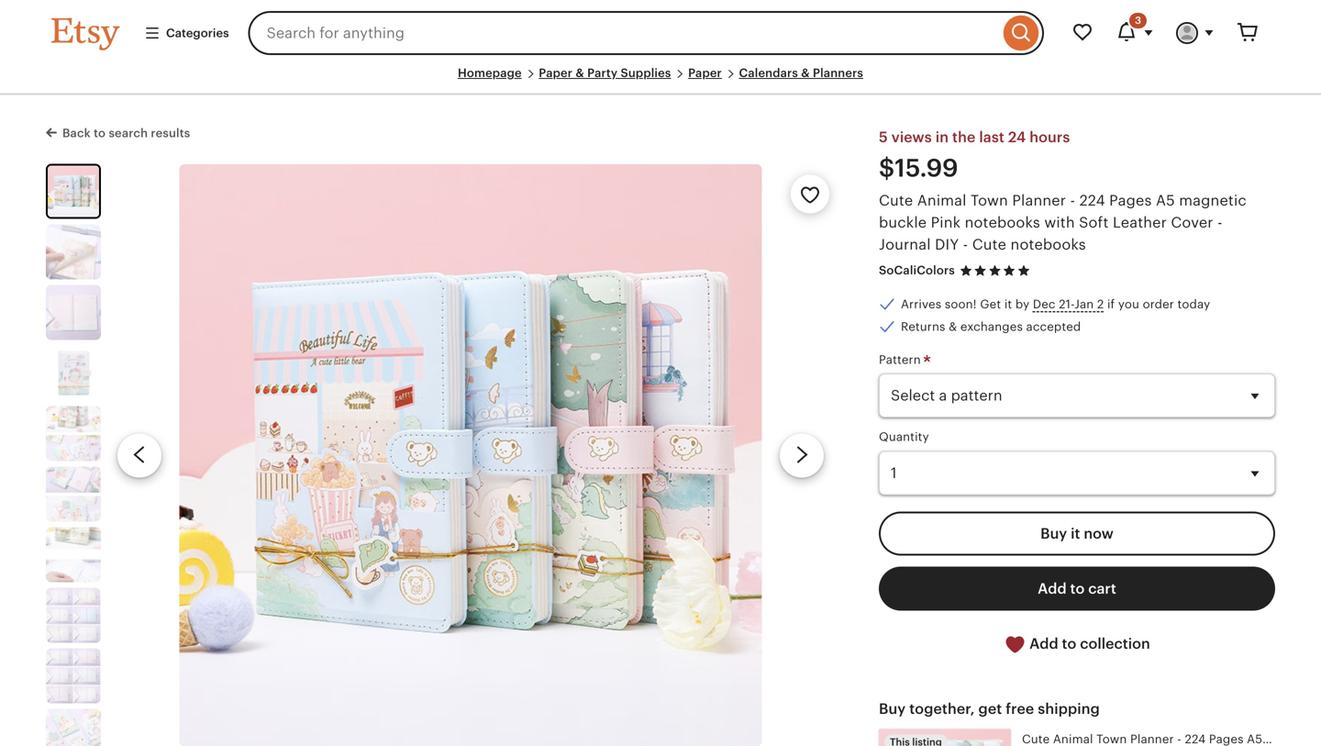 Task type: vqa. For each thing, say whether or not it's contained in the screenshot.
(20%
no



Task type: describe. For each thing, give the bounding box(es) containing it.
buy it now button
[[879, 512, 1276, 556]]

paper for paper & party supplies
[[539, 66, 573, 80]]

calendars
[[739, 66, 798, 80]]

cute animal town planner 224 pages a5 magnetic buckle pink image 5 image
[[46, 406, 101, 461]]

1 horizontal spatial cute
[[973, 237, 1007, 253]]

homepage link
[[458, 66, 522, 80]]

shipping
[[1038, 701, 1100, 717]]

a5
[[1156, 192, 1176, 209]]

cute animal town planner 224 pages a5 magnetic buckle pink image 2 image
[[46, 225, 101, 280]]

returns & exchanges accepted
[[901, 320, 1081, 333]]

back to search results
[[62, 126, 190, 140]]

1 horizontal spatial -
[[1071, 192, 1076, 209]]

add to collection
[[1026, 635, 1151, 652]]

& for paper
[[576, 66, 584, 80]]

back
[[62, 126, 91, 140]]

soft
[[1079, 214, 1109, 231]]

views
[[892, 129, 932, 146]]

today
[[1178, 297, 1211, 311]]

hours
[[1030, 129, 1070, 146]]

results
[[151, 126, 190, 140]]

0 vertical spatial notebooks
[[965, 214, 1041, 231]]

3 button
[[1105, 11, 1166, 55]]

cute animal town planner - 224 pages a5 magnetic buckle pink notebooks with soft leather cover - journal diy - cute notebooks
[[879, 192, 1247, 253]]

now
[[1084, 525, 1114, 542]]

magnetic
[[1180, 192, 1247, 209]]

search
[[109, 126, 148, 140]]

buckle
[[879, 214, 927, 231]]

last
[[980, 129, 1005, 146]]

you
[[1119, 297, 1140, 311]]

cart
[[1089, 580, 1117, 597]]

planners
[[813, 66, 864, 80]]

calendars & planners
[[739, 66, 864, 80]]

to for cart
[[1071, 580, 1085, 597]]

3
[[1135, 15, 1142, 26]]

0 horizontal spatial it
[[1005, 297, 1013, 311]]

1 vertical spatial -
[[1218, 214, 1223, 231]]

it inside button
[[1071, 525, 1081, 542]]

menu bar containing homepage
[[51, 66, 1270, 95]]

arrives
[[901, 297, 942, 311]]

buy for buy together, get free shipping
[[879, 701, 906, 717]]

paper link
[[688, 66, 722, 80]]

add to collection button
[[879, 622, 1276, 667]]



Task type: locate. For each thing, give the bounding box(es) containing it.
order
[[1143, 297, 1175, 311]]

to for collection
[[1062, 635, 1077, 652]]

0 vertical spatial buy
[[1041, 525, 1068, 542]]

town
[[971, 192, 1009, 209]]

add to cart button
[[879, 567, 1276, 611]]

add inside add to collection "button"
[[1030, 635, 1059, 652]]

cute animal town planner 224 pages a5 magnetic buckle pink image 8 image
[[46, 588, 101, 643]]

buy inside button
[[1041, 525, 1068, 542]]

together,
[[910, 701, 975, 717]]

journal
[[879, 237, 931, 253]]

cute right diy
[[973, 237, 1007, 253]]

paper
[[539, 66, 573, 80], [688, 66, 722, 80]]

1 horizontal spatial &
[[801, 66, 810, 80]]

categories button
[[130, 16, 243, 50]]

in
[[936, 129, 949, 146]]

cute animal town planner 224 pages a5 magnetic buckle pink image 1 image
[[179, 164, 762, 746], [48, 166, 99, 217]]

by
[[1016, 297, 1030, 311]]

1 paper from the left
[[539, 66, 573, 80]]

arrives soon! get it by dec 21-jan 2 if you order today
[[901, 297, 1211, 311]]

it left the by at the top of the page
[[1005, 297, 1013, 311]]

buy left now
[[1041, 525, 1068, 542]]

cute animal town planner 224 pages a5 magnetic buckle pink image 6 image
[[46, 467, 101, 522]]

2 paper from the left
[[688, 66, 722, 80]]

if
[[1108, 297, 1115, 311]]

0 horizontal spatial buy
[[879, 701, 906, 717]]

it left now
[[1071, 525, 1081, 542]]

-
[[1071, 192, 1076, 209], [1218, 214, 1223, 231], [963, 237, 969, 253]]

2 vertical spatial -
[[963, 237, 969, 253]]

paper & party supplies
[[539, 66, 671, 80]]

notebooks
[[965, 214, 1041, 231], [1011, 237, 1086, 253]]

add inside add to cart button
[[1038, 580, 1067, 597]]

add for add to collection
[[1030, 635, 1059, 652]]

buy
[[1041, 525, 1068, 542], [879, 701, 906, 717]]

1 horizontal spatial buy
[[1041, 525, 1068, 542]]

cute
[[879, 192, 914, 209], [973, 237, 1007, 253]]

cover
[[1171, 214, 1214, 231]]

0 horizontal spatial &
[[576, 66, 584, 80]]

to
[[94, 126, 106, 140], [1071, 580, 1085, 597], [1062, 635, 1077, 652]]

1 vertical spatial notebooks
[[1011, 237, 1086, 253]]

pink
[[931, 214, 961, 231]]

$15.99
[[879, 154, 959, 182]]

- right diy
[[963, 237, 969, 253]]

2 horizontal spatial -
[[1218, 214, 1223, 231]]

exchanges
[[961, 320, 1023, 333]]

cute animal town planner 224 pages a5 magnetic buckle pink image 7 image
[[46, 527, 101, 582]]

jan
[[1075, 297, 1094, 311]]

0 horizontal spatial paper
[[539, 66, 573, 80]]

leather
[[1113, 214, 1167, 231]]

1 horizontal spatial paper
[[688, 66, 722, 80]]

add down 'add to cart'
[[1030, 635, 1059, 652]]

returns
[[901, 320, 946, 333]]

paper & party supplies link
[[539, 66, 671, 80]]

supplies
[[621, 66, 671, 80]]

accepted
[[1027, 320, 1081, 333]]

the
[[953, 129, 976, 146]]

1 horizontal spatial cute animal town planner 224 pages a5 magnetic buckle pink image 1 image
[[179, 164, 762, 746]]

buy for buy it now
[[1041, 525, 1068, 542]]

categories banner
[[18, 0, 1303, 66]]

soon! get
[[945, 297, 1002, 311]]

collection
[[1080, 635, 1151, 652]]

1 vertical spatial add
[[1030, 635, 1059, 652]]

none search field inside categories banner
[[248, 11, 1044, 55]]

cute animal town planner 224 pages a5 magnetic buckle pink image 10 image
[[46, 709, 101, 746]]

to left collection
[[1062, 635, 1077, 652]]

buy left 'together,'
[[879, 701, 906, 717]]

1 vertical spatial buy
[[879, 701, 906, 717]]

cute animal town planner 224 pages a5 magnetic buckle pink image 3 image
[[46, 285, 101, 340]]

notebooks down "with"
[[1011, 237, 1086, 253]]

paper left party
[[539, 66, 573, 80]]

0 horizontal spatial cute animal town planner 224 pages a5 magnetic buckle pink image 1 image
[[48, 166, 99, 217]]

paper right supplies
[[688, 66, 722, 80]]

& left party
[[576, 66, 584, 80]]

buy together, get free shipping
[[879, 701, 1100, 717]]

menu bar
[[51, 66, 1270, 95]]

add left cart at the right bottom
[[1038, 580, 1067, 597]]

1 vertical spatial it
[[1071, 525, 1081, 542]]

0 vertical spatial cute
[[879, 192, 914, 209]]

paper for the paper link
[[688, 66, 722, 80]]

notebooks down town
[[965, 214, 1041, 231]]

back to search results link
[[46, 123, 190, 142]]

diy
[[935, 237, 959, 253]]

animal
[[918, 192, 967, 209]]

5 views in the last 24 hours $15.99
[[879, 129, 1070, 182]]

0 vertical spatial -
[[1071, 192, 1076, 209]]

to left cart at the right bottom
[[1071, 580, 1085, 597]]

to for search
[[94, 126, 106, 140]]

pattern
[[879, 353, 924, 367]]

planner
[[1013, 192, 1067, 209]]

with
[[1045, 214, 1075, 231]]

&
[[576, 66, 584, 80], [801, 66, 810, 80], [949, 320, 958, 333]]

socalicolors link
[[879, 264, 955, 277]]

party
[[587, 66, 618, 80]]

pages
[[1110, 192, 1152, 209]]

24
[[1009, 129, 1026, 146]]

to inside add to cart button
[[1071, 580, 1085, 597]]

- left '224'
[[1071, 192, 1076, 209]]

& right returns
[[949, 320, 958, 333]]

homepage
[[458, 66, 522, 80]]

get
[[979, 701, 1002, 717]]

buy it now
[[1041, 525, 1114, 542]]

& for returns
[[949, 320, 958, 333]]

0 vertical spatial add
[[1038, 580, 1067, 597]]

0 vertical spatial to
[[94, 126, 106, 140]]

0 horizontal spatial -
[[963, 237, 969, 253]]

2 vertical spatial to
[[1062, 635, 1077, 652]]

dec
[[1033, 297, 1056, 311]]

1 vertical spatial cute
[[973, 237, 1007, 253]]

categories
[[166, 26, 229, 40]]

- down magnetic
[[1218, 214, 1223, 231]]

1 horizontal spatial it
[[1071, 525, 1081, 542]]

add to cart
[[1038, 580, 1117, 597]]

quantity
[[879, 430, 929, 444]]

add for add to cart
[[1038, 580, 1067, 597]]

socalicolors
[[879, 264, 955, 277]]

it
[[1005, 297, 1013, 311], [1071, 525, 1081, 542]]

to right the back
[[94, 126, 106, 140]]

to inside back to search results link
[[94, 126, 106, 140]]

calendars & planners link
[[739, 66, 864, 80]]

2 horizontal spatial &
[[949, 320, 958, 333]]

Search for anything text field
[[248, 11, 999, 55]]

0 horizontal spatial cute
[[879, 192, 914, 209]]

cute animal town planner 224 pages a5 magnetic buckle pink image 4 image
[[46, 346, 101, 401]]

to inside add to collection "button"
[[1062, 635, 1077, 652]]

21-
[[1059, 297, 1075, 311]]

& for calendars
[[801, 66, 810, 80]]

2
[[1098, 297, 1104, 311]]

cute animal town planner - 224 pages a5 magnetic buckle pink notebooks with soft leather cover - journal diy - cute notebooks image
[[879, 729, 1011, 746]]

cute up buckle at the right of the page
[[879, 192, 914, 209]]

& left planners
[[801, 66, 810, 80]]

cute animal town planner 224 pages a5 magnetic buckle pink image 9 image
[[46, 649, 101, 704]]

None search field
[[248, 11, 1044, 55]]

free
[[1006, 701, 1035, 717]]

5
[[879, 129, 888, 146]]

add
[[1038, 580, 1067, 597], [1030, 635, 1059, 652]]

1 vertical spatial to
[[1071, 580, 1085, 597]]

224
[[1080, 192, 1106, 209]]

0 vertical spatial it
[[1005, 297, 1013, 311]]



